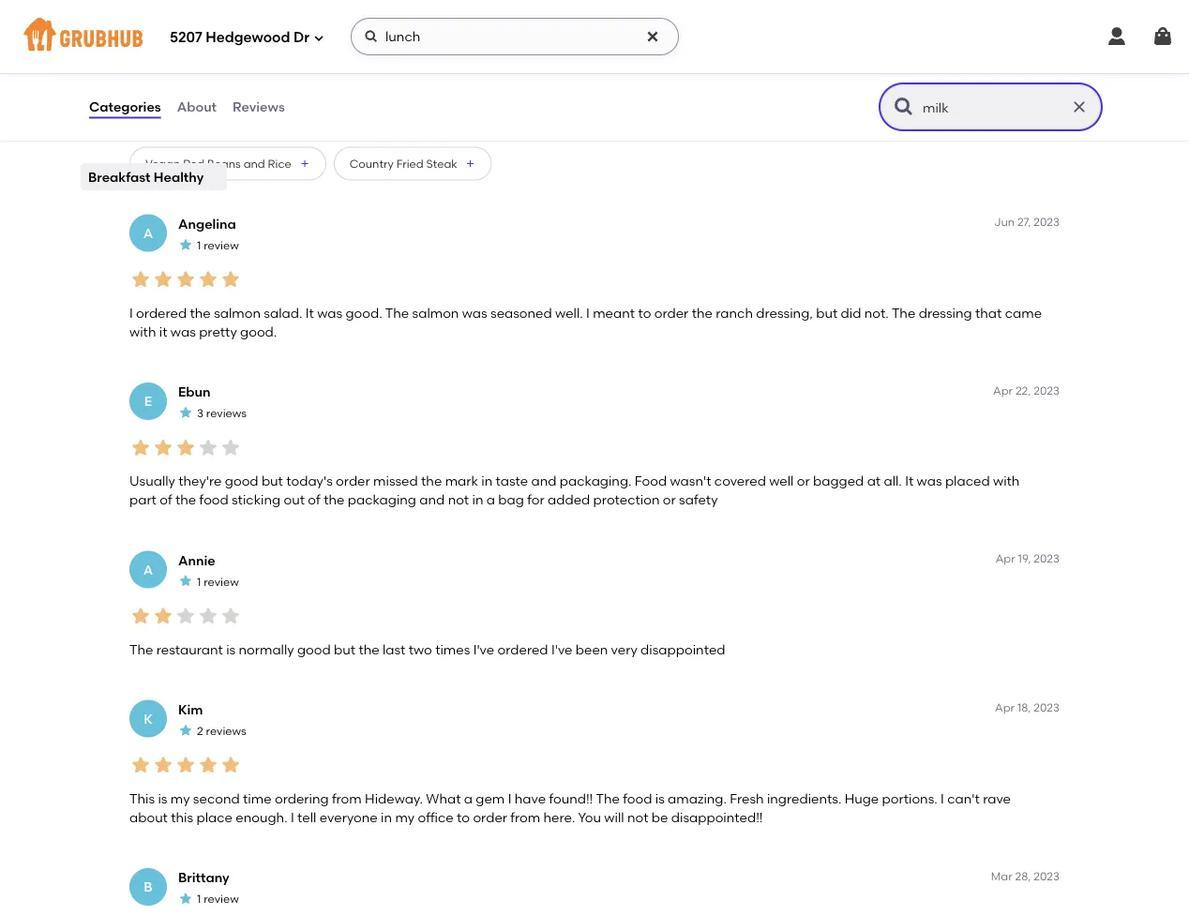 Task type: describe. For each thing, give the bounding box(es) containing it.
order inside this is my second time ordering from hideway.  what a gem i have found!!  the food is amazing.  fresh ingredients.  huge portions.  i can't rave about this place enough.  i tell everyone in my office to order from here.  you will not be disappointed!!
[[473, 810, 507, 826]]

jim
[[129, 127, 150, 141]]

vegan red beans and rice
[[145, 157, 292, 170]]

1 review for annie
[[197, 575, 239, 589]]

apr 22, 2023
[[994, 384, 1060, 397]]

not inside usually they're good but today's order missed the mark in taste and packaging. food wasn't covered well or bagged at all. it was placed with part of the food sticking out of the packaging and not in a bag for added protection or safety
[[448, 492, 469, 508]]

ebun
[[178, 384, 211, 400]]

with inside usually they're good but today's order missed the mark in taste and packaging. food wasn't covered well or bagged at all. it was placed with part of the food sticking out of the packaging and not in a bag for added protection or safety
[[993, 473, 1020, 489]]

today's
[[286, 473, 333, 489]]

place
[[197, 810, 233, 826]]

it inside usually they're good but today's order missed the mark in taste and packaging. food wasn't covered well or bagged at all. it was placed with part of the food sticking out of the packaging and not in a bag for added protection or safety
[[905, 473, 914, 489]]

they're
[[178, 473, 222, 489]]

2023 for dressing
[[1034, 215, 1060, 229]]

5207 hedgewood dr
[[170, 29, 310, 46]]

3 2023 from the top
[[1034, 552, 1060, 566]]

1 horizontal spatial or
[[797, 473, 810, 489]]

been
[[576, 641, 608, 657]]

well
[[769, 473, 794, 489]]

have
[[515, 791, 546, 807]]

hedgewood
[[206, 29, 290, 46]]

ordered inside i ordered the salmon salad. it was good. the salmon was seasoned well. i meant to order the ranch dressing, but did not. the dressing that came with it was pretty good.
[[136, 305, 187, 321]]

1 for brittany
[[197, 893, 201, 906]]

mark
[[445, 473, 478, 489]]

fresh
[[730, 791, 764, 807]]

about button
[[176, 73, 218, 141]]

about
[[177, 99, 217, 115]]

apr 18, 2023
[[995, 701, 1060, 715]]

0 horizontal spatial is
[[158, 791, 167, 807]]

0 horizontal spatial my
[[171, 791, 190, 807]]

what
[[426, 791, 461, 807]]

you
[[578, 810, 601, 826]]

amazing.
[[668, 791, 727, 807]]

intend
[[200, 95, 241, 111]]

1 vertical spatial good
[[297, 641, 331, 657]]

0 horizontal spatial svg image
[[313, 32, 325, 44]]

breakfast healthy tab
[[88, 167, 220, 187]]

this is my second time ordering from hideway.  what a gem i have found!!  the food is amazing.  fresh ingredients.  huge portions.  i can't rave about this place enough.  i tell everyone in my office to order from here.  you will not be disappointed!!
[[129, 791, 1011, 826]]

dressing
[[919, 305, 972, 321]]

1 salmon from the left
[[214, 305, 261, 321]]

2 horizontal spatial and
[[531, 473, 557, 489]]

plus icon image for vegan red beans and rice
[[299, 158, 310, 169]]

3 reviews
[[197, 407, 247, 420]]

the down 'today's'
[[324, 492, 345, 508]]

2 svg image from the left
[[645, 29, 660, 44]]

1 vertical spatial ordered
[[498, 641, 548, 657]]

this
[[171, 810, 193, 826]]

review for brittany
[[204, 893, 239, 906]]

review for annie
[[204, 575, 239, 589]]

and inside button
[[244, 157, 265, 170]]

brittany
[[178, 870, 230, 886]]

reviews for intend
[[206, 29, 246, 42]]

bag
[[498, 492, 524, 508]]

breakfast
[[88, 169, 151, 185]]

reviews button
[[232, 73, 286, 141]]

bsck
[[280, 95, 310, 111]]

did
[[841, 305, 862, 321]]

was left seasoned
[[462, 305, 488, 321]]

enough.
[[236, 810, 288, 826]]

0 vertical spatial in
[[481, 473, 493, 489]]

18,
[[1018, 701, 1031, 715]]

restaurant
[[156, 641, 223, 657]]

1 vertical spatial in
[[472, 492, 484, 508]]

healthy
[[154, 169, 204, 185]]

hideway.
[[365, 791, 423, 807]]

steak
[[426, 157, 457, 170]]

reviews for good
[[206, 407, 247, 420]]

the down they're
[[175, 492, 196, 508]]

country fried steak
[[350, 157, 457, 170]]

packaging
[[348, 492, 416, 508]]

out
[[284, 492, 305, 508]]

here.
[[544, 810, 575, 826]]

ingredients.
[[767, 791, 842, 807]]

Search for food, convenience, alcohol... search field
[[351, 18, 679, 55]]

main navigation navigation
[[0, 0, 1190, 73]]

sticking
[[232, 492, 281, 508]]

5 2023 from the top
[[1034, 870, 1060, 883]]

will
[[604, 810, 624, 826]]

vegan
[[145, 157, 180, 170]]

1 horizontal spatial but
[[334, 641, 356, 657]]

plus icon image for country fried steak
[[465, 158, 476, 169]]

very
[[129, 95, 157, 111]]

review for angelina
[[204, 238, 239, 252]]

reviews for my
[[206, 724, 246, 738]]

beans
[[207, 157, 241, 170]]

can't
[[948, 791, 980, 807]]

1 review for angelina
[[197, 238, 239, 252]]

bagged
[[813, 473, 864, 489]]

a inside usually they're good but today's order missed the mark in taste and packaging. food wasn't covered well or bagged at all. it was placed with part of the food sticking out of the packaging and not in a bag for added protection or safety
[[487, 492, 495, 508]]

not inside this is my second time ordering from hideway.  what a gem i have found!!  the food is amazing.  fresh ingredients.  huge portions.  i can't rave about this place enough.  i tell everyone in my office to order from here.  you will not be disappointed!!
[[628, 810, 649, 826]]

1 svg image from the left
[[364, 29, 379, 44]]

that
[[976, 305, 1002, 321]]

2 horizontal spatial is
[[655, 791, 665, 807]]

categories
[[89, 99, 161, 115]]

a inside this is my second time ordering from hideway.  what a gem i have found!!  the food is amazing.  fresh ingredients.  huge portions.  i can't rave about this place enough.  i tell everyone in my office to order from here.  you will not be disappointed!!
[[464, 791, 473, 807]]

b
[[144, 879, 153, 895]]

2 salmon from the left
[[412, 305, 459, 321]]

but inside i ordered the salmon salad. it was good. the salmon was seasoned well. i meant to order the ranch dressing, but did not. the dressing that came with it was pretty good.
[[816, 305, 838, 321]]

missed
[[373, 473, 418, 489]]

everyone
[[320, 810, 378, 826]]

22,
[[1016, 384, 1031, 397]]

very
[[611, 641, 638, 657]]

i ordered the salmon salad. it was good. the salmon was seasoned well. i meant to order the ranch dressing, but did not. the dressing that came with it was pretty good.
[[129, 305, 1042, 340]]

1 horizontal spatial is
[[226, 641, 236, 657]]

salad.
[[264, 305, 302, 321]]

the up pretty
[[190, 305, 211, 321]]

breakfast healthy
[[88, 169, 204, 185]]

2023 for with
[[1034, 384, 1060, 397]]

was right "it"
[[171, 324, 196, 340]]

protection
[[593, 492, 660, 508]]

1 i've from the left
[[473, 641, 495, 657]]

very good, intend to go bsck
[[129, 95, 310, 111]]

1 horizontal spatial good.
[[346, 305, 382, 321]]

2 i've from the left
[[552, 641, 573, 657]]

this
[[129, 791, 155, 807]]

apr for with
[[994, 384, 1013, 397]]

good,
[[160, 95, 197, 111]]

1 for annie
[[197, 575, 201, 589]]

red
[[183, 157, 205, 170]]

1 vertical spatial good.
[[240, 324, 277, 340]]

country fried steak button
[[334, 147, 492, 181]]

usually
[[129, 473, 175, 489]]

2 horizontal spatial svg image
[[1152, 25, 1175, 48]]



Task type: vqa. For each thing, say whether or not it's contained in the screenshot.
apr 18, 2023
yes



Task type: locate. For each thing, give the bounding box(es) containing it.
1
[[197, 238, 201, 252], [197, 575, 201, 589], [197, 893, 201, 906]]

1 vertical spatial and
[[531, 473, 557, 489]]

j
[[144, 15, 152, 31]]

1 vertical spatial to
[[638, 305, 651, 321]]

in down 'mark'
[[472, 492, 484, 508]]

0 horizontal spatial salmon
[[214, 305, 261, 321]]

0 horizontal spatial it
[[306, 305, 314, 321]]

apr left the 22, at the top right of page
[[994, 384, 1013, 397]]

0 horizontal spatial and
[[244, 157, 265, 170]]

tell
[[297, 810, 316, 826]]

or right well
[[797, 473, 810, 489]]

0 vertical spatial it
[[306, 305, 314, 321]]

28,
[[1016, 870, 1031, 883]]

mar 28, 2023
[[991, 870, 1060, 883]]

the restaurant is normally good but the last two times i've ordered i've been very disappointed
[[129, 641, 726, 657]]

good up the sticking
[[225, 473, 258, 489]]

in left taste
[[481, 473, 493, 489]]

safety
[[679, 492, 718, 508]]

1 horizontal spatial good
[[297, 641, 331, 657]]

seasoned
[[491, 305, 552, 321]]

1 vertical spatial with
[[993, 473, 1020, 489]]

3 review from the top
[[204, 893, 239, 906]]

food
[[635, 473, 667, 489]]

order down 'gem'
[[473, 810, 507, 826]]

disappointed!!
[[671, 810, 763, 826]]

0 vertical spatial review
[[204, 238, 239, 252]]

annie
[[178, 552, 216, 568]]

review down "angelina"
[[204, 238, 239, 252]]

from down the have
[[511, 810, 541, 826]]

1 horizontal spatial svg image
[[1106, 25, 1129, 48]]

at
[[867, 473, 881, 489]]

1 for angelina
[[197, 238, 201, 252]]

it
[[159, 324, 167, 340]]

a
[[143, 225, 153, 241], [143, 562, 153, 578]]

2023 right the 19,
[[1034, 552, 1060, 566]]

1 horizontal spatial to
[[457, 810, 470, 826]]

2 plus icon image from the left
[[465, 158, 476, 169]]

0 vertical spatial reviews
[[206, 29, 246, 42]]

27,
[[1018, 215, 1031, 229]]

3
[[197, 407, 204, 420]]

gem
[[476, 791, 505, 807]]

mar
[[991, 870, 1013, 883]]

and left rice
[[244, 157, 265, 170]]

2 reviews down 'kim'
[[197, 724, 246, 738]]

1 vertical spatial 1
[[197, 575, 201, 589]]

2 left hedgewood
[[197, 29, 203, 42]]

packaging.
[[560, 473, 632, 489]]

2 2 reviews from the top
[[197, 724, 246, 738]]

0 vertical spatial 2 reviews
[[197, 29, 246, 42]]

it
[[306, 305, 314, 321], [905, 473, 914, 489]]

1 review down brittany
[[197, 893, 239, 906]]

1 horizontal spatial i've
[[552, 641, 573, 657]]

plus icon image inside vegan red beans and rice button
[[299, 158, 310, 169]]

1 vertical spatial reviews
[[206, 407, 247, 420]]

1 vertical spatial from
[[511, 810, 541, 826]]

in inside this is my second time ordering from hideway.  what a gem i have found!!  the food is amazing.  fresh ingredients.  huge portions.  i can't rave about this place enough.  i tell everyone in my office to order from here.  you will not be disappointed!!
[[381, 810, 392, 826]]

and right the packaging
[[420, 492, 445, 508]]

country
[[350, 157, 394, 170]]

1 vertical spatial order
[[336, 473, 370, 489]]

2 vertical spatial reviews
[[206, 724, 246, 738]]

1 horizontal spatial from
[[511, 810, 541, 826]]

3 1 review from the top
[[197, 893, 239, 906]]

1 vertical spatial 2 reviews
[[197, 724, 246, 738]]

apr for rave
[[995, 701, 1015, 715]]

and up for
[[531, 473, 557, 489]]

1 review down "angelina"
[[197, 238, 239, 252]]

1 horizontal spatial it
[[905, 473, 914, 489]]

0 horizontal spatial ordered
[[136, 305, 187, 321]]

0 vertical spatial with
[[129, 324, 156, 340]]

vegan red beans and rice button
[[129, 147, 326, 181]]

i've left been
[[552, 641, 573, 657]]

1 vertical spatial apr
[[996, 552, 1016, 566]]

1 review for brittany
[[197, 893, 239, 906]]

with right placed on the right of page
[[993, 473, 1020, 489]]

2 vertical spatial review
[[204, 893, 239, 906]]

2 vertical spatial and
[[420, 492, 445, 508]]

0 horizontal spatial i've
[[473, 641, 495, 657]]

0 vertical spatial a
[[143, 225, 153, 241]]

0 horizontal spatial to
[[244, 95, 257, 111]]

1 reviews from the top
[[206, 29, 246, 42]]

good right normally
[[297, 641, 331, 657]]

2 vertical spatial in
[[381, 810, 392, 826]]

not.
[[865, 305, 889, 321]]

0 vertical spatial my
[[171, 791, 190, 807]]

k
[[144, 711, 153, 727]]

a for annie
[[143, 562, 153, 578]]

0 vertical spatial from
[[332, 791, 362, 807]]

the left last
[[359, 641, 380, 657]]

order inside usually they're good but today's order missed the mark in taste and packaging. food wasn't covered well or bagged at all. it was placed with part of the food sticking out of the packaging and not in a bag for added protection or safety
[[336, 473, 370, 489]]

not left be
[[628, 810, 649, 826]]

ranch
[[716, 305, 753, 321]]

2 2023 from the top
[[1034, 384, 1060, 397]]

usually they're good but today's order missed the mark in taste and packaging. food wasn't covered well or bagged at all. it was placed with part of the food sticking out of the packaging and not in a bag for added protection or safety
[[129, 473, 1020, 508]]

order right meant
[[655, 305, 689, 321]]

good. right the salad.
[[346, 305, 382, 321]]

apr left the 19,
[[996, 552, 1016, 566]]

review down 'annie'
[[204, 575, 239, 589]]

portions.
[[882, 791, 938, 807]]

rice
[[268, 157, 292, 170]]

reviews right 5207
[[206, 29, 246, 42]]

my
[[171, 791, 190, 807], [395, 810, 415, 826]]

is left normally
[[226, 641, 236, 657]]

1 horizontal spatial plus icon image
[[465, 158, 476, 169]]

wasn't
[[670, 473, 711, 489]]

the left 'mark'
[[421, 473, 442, 489]]

2 review from the top
[[204, 575, 239, 589]]

0 vertical spatial 1
[[197, 238, 201, 252]]

food down they're
[[199, 492, 229, 508]]

ordered
[[136, 305, 187, 321], [498, 641, 548, 657]]

it inside i ordered the salmon salad. it was good. the salmon was seasoned well. i meant to order the ranch dressing, but did not. the dressing that came with it was pretty good.
[[306, 305, 314, 321]]

was right the salad.
[[317, 305, 342, 321]]

1 horizontal spatial a
[[487, 492, 495, 508]]

0 horizontal spatial not
[[448, 492, 469, 508]]

reviews right the 3
[[206, 407, 247, 420]]

plus icon image right rice
[[299, 158, 310, 169]]

ordered up "it"
[[136, 305, 187, 321]]

1 vertical spatial not
[[628, 810, 649, 826]]

well.
[[555, 305, 583, 321]]

reviews up second
[[206, 724, 246, 738]]

but
[[816, 305, 838, 321], [262, 473, 283, 489], [334, 641, 356, 657]]

2 1 from the top
[[197, 575, 201, 589]]

the inside this is my second time ordering from hideway.  what a gem i have found!!  the food is amazing.  fresh ingredients.  huge portions.  i can't rave about this place enough.  i tell everyone in my office to order from here.  you will not be disappointed!!
[[596, 791, 620, 807]]

but inside usually they're good but today's order missed the mark in taste and packaging. food wasn't covered well or bagged at all. it was placed with part of the food sticking out of the packaging and not in a bag for added protection or safety
[[262, 473, 283, 489]]

1 horizontal spatial of
[[308, 492, 321, 508]]

a down breakfast healthy
[[143, 225, 153, 241]]

0 horizontal spatial order
[[336, 473, 370, 489]]

kim
[[178, 702, 203, 718]]

i
[[129, 305, 133, 321], [586, 305, 590, 321], [508, 791, 512, 807], [941, 791, 945, 807], [291, 810, 294, 826]]

2023 right 28,
[[1034, 870, 1060, 883]]

review down brittany
[[204, 893, 239, 906]]

0 vertical spatial to
[[244, 95, 257, 111]]

0 vertical spatial 2
[[197, 29, 203, 42]]

it right the salad.
[[306, 305, 314, 321]]

good inside usually they're good but today's order missed the mark in taste and packaging. food wasn't covered well or bagged at all. it was placed with part of the food sticking out of the packaging and not in a bag for added protection or safety
[[225, 473, 258, 489]]

ordered:
[[153, 127, 199, 141]]

2023 for rave
[[1034, 701, 1060, 715]]

2 vertical spatial 1 review
[[197, 893, 239, 906]]

was right all.
[[917, 473, 942, 489]]

added
[[548, 492, 590, 508]]

2023 right 18,
[[1034, 701, 1060, 715]]

1 2 from the top
[[197, 29, 203, 42]]

2 horizontal spatial to
[[638, 305, 651, 321]]

in down hideway.
[[381, 810, 392, 826]]

apr left 18,
[[995, 701, 1015, 715]]

0 vertical spatial but
[[816, 305, 838, 321]]

2023 right 27,
[[1034, 215, 1060, 229]]

1 plus icon image from the left
[[299, 158, 310, 169]]

1 horizontal spatial salmon
[[412, 305, 459, 321]]

normally
[[239, 641, 294, 657]]

2023 right the 22, at the top right of page
[[1034, 384, 1060, 397]]

fried
[[397, 157, 424, 170]]

apr 19, 2023
[[996, 552, 1060, 566]]

order inside i ordered the salmon salad. it was good. the salmon was seasoned well. i meant to order the ranch dressing, but did not. the dressing that came with it was pretty good.
[[655, 305, 689, 321]]

the left ranch
[[692, 305, 713, 321]]

1 horizontal spatial order
[[473, 810, 507, 826]]

0 horizontal spatial plus icon image
[[299, 158, 310, 169]]

1 vertical spatial food
[[623, 791, 652, 807]]

dressing,
[[756, 305, 813, 321]]

of right part
[[160, 492, 172, 508]]

order up the packaging
[[336, 473, 370, 489]]

0 vertical spatial 1 review
[[197, 238, 239, 252]]

2 1 review from the top
[[197, 575, 239, 589]]

1 down brittany
[[197, 893, 201, 906]]

19,
[[1018, 552, 1031, 566]]

1 down 'annie'
[[197, 575, 201, 589]]

food inside usually they're good but today's order missed the mark in taste and packaging. food wasn't covered well or bagged at all. it was placed with part of the food sticking out of the packaging and not in a bag for added protection or safety
[[199, 492, 229, 508]]

2 2 from the top
[[197, 724, 203, 738]]

0 horizontal spatial with
[[129, 324, 156, 340]]

plus icon image inside country fried steak button
[[465, 158, 476, 169]]

1 horizontal spatial not
[[628, 810, 649, 826]]

0 vertical spatial ordered
[[136, 305, 187, 321]]

0 horizontal spatial food
[[199, 492, 229, 508]]

star icon image
[[178, 27, 193, 42], [129, 59, 152, 81], [152, 59, 174, 81], [174, 59, 197, 81], [197, 59, 220, 81], [220, 59, 242, 81], [178, 237, 193, 252], [129, 268, 152, 291], [152, 268, 174, 291], [174, 268, 197, 291], [197, 268, 220, 291], [220, 268, 242, 291], [178, 405, 193, 420], [129, 437, 152, 459], [152, 437, 174, 459], [174, 437, 197, 459], [197, 437, 220, 459], [220, 437, 242, 459], [178, 574, 193, 589], [129, 605, 152, 628], [152, 605, 174, 628], [174, 605, 197, 628], [197, 605, 220, 628], [220, 605, 242, 628], [178, 723, 193, 738], [129, 754, 152, 777], [152, 754, 174, 777], [174, 754, 197, 777], [197, 754, 220, 777], [220, 754, 242, 777], [178, 892, 193, 907]]

jun
[[994, 215, 1015, 229]]

2 vertical spatial order
[[473, 810, 507, 826]]

apr
[[994, 384, 1013, 397], [996, 552, 1016, 566], [995, 701, 1015, 715]]

office
[[418, 810, 454, 826]]

or down food
[[663, 492, 676, 508]]

two
[[409, 641, 432, 657]]

but left last
[[334, 641, 356, 657]]

from up everyone
[[332, 791, 362, 807]]

1 review from the top
[[204, 238, 239, 252]]

reviews
[[233, 99, 285, 115]]

1 horizontal spatial ordered
[[498, 641, 548, 657]]

taste
[[496, 473, 528, 489]]

to inside i ordered the salmon salad. it was good. the salmon was seasoned well. i meant to order the ranch dressing, but did not. the dressing that came with it was pretty good.
[[638, 305, 651, 321]]

2 down 'kim'
[[197, 724, 203, 738]]

0 horizontal spatial svg image
[[364, 29, 379, 44]]

0 horizontal spatial good.
[[240, 324, 277, 340]]

but left did
[[816, 305, 838, 321]]

salmon up pretty
[[214, 305, 261, 321]]

0 vertical spatial food
[[199, 492, 229, 508]]

plus icon image right steak
[[465, 158, 476, 169]]

1 horizontal spatial and
[[420, 492, 445, 508]]

2 reviews for to
[[197, 29, 246, 42]]

2 vertical spatial to
[[457, 810, 470, 826]]

2 reviews up intend
[[197, 29, 246, 42]]

to down what
[[457, 810, 470, 826]]

2 horizontal spatial but
[[816, 305, 838, 321]]

covered
[[715, 473, 766, 489]]

1 1 review from the top
[[197, 238, 239, 252]]

e
[[144, 393, 152, 409]]

review
[[204, 238, 239, 252], [204, 575, 239, 589], [204, 893, 239, 906]]

meant
[[593, 305, 635, 321]]

1 horizontal spatial my
[[395, 810, 415, 826]]

with left "it"
[[129, 324, 156, 340]]

to inside this is my second time ordering from hideway.  what a gem i have found!!  the food is amazing.  fresh ingredients.  huge portions.  i can't rave about this place enough.  i tell everyone in my office to order from here.  you will not be disappointed!!
[[457, 810, 470, 826]]

for
[[527, 492, 545, 508]]

1 vertical spatial it
[[905, 473, 914, 489]]

2
[[197, 29, 203, 42], [197, 724, 203, 738]]

rave
[[983, 791, 1011, 807]]

ordered left been
[[498, 641, 548, 657]]

1 vertical spatial but
[[262, 473, 283, 489]]

0 vertical spatial and
[[244, 157, 265, 170]]

good. down the salad.
[[240, 324, 277, 340]]

a
[[487, 492, 495, 508], [464, 791, 473, 807]]

was inside usually they're good but today's order missed the mark in taste and packaging. food wasn't covered well or bagged at all. it was placed with part of the food sticking out of the packaging and not in a bag for added protection or safety
[[917, 473, 942, 489]]

1 review down 'annie'
[[197, 575, 239, 589]]

0 horizontal spatial of
[[160, 492, 172, 508]]

1 of from the left
[[160, 492, 172, 508]]

of down 'today's'
[[308, 492, 321, 508]]

to left go
[[244, 95, 257, 111]]

svg image
[[1106, 25, 1129, 48], [1152, 25, 1175, 48], [313, 32, 325, 44]]

placed
[[945, 473, 990, 489]]

5207
[[170, 29, 202, 46]]

1 horizontal spatial svg image
[[645, 29, 660, 44]]

0 vertical spatial apr
[[994, 384, 1013, 397]]

came
[[1005, 305, 1042, 321]]

not down 'mark'
[[448, 492, 469, 508]]

0 vertical spatial or
[[797, 473, 810, 489]]

salmon
[[214, 305, 261, 321], [412, 305, 459, 321]]

0 horizontal spatial a
[[464, 791, 473, 807]]

2 a from the top
[[143, 562, 153, 578]]

a left 'gem'
[[464, 791, 473, 807]]

2 for k
[[197, 724, 203, 738]]

3 1 from the top
[[197, 893, 201, 906]]

2 reviews from the top
[[206, 407, 247, 420]]

food inside this is my second time ordering from hideway.  what a gem i have found!!  the food is amazing.  fresh ingredients.  huge portions.  i can't rave about this place enough.  i tell everyone in my office to order from here.  you will not be disappointed!!
[[623, 791, 652, 807]]

to right meant
[[638, 305, 651, 321]]

2 for j
[[197, 29, 203, 42]]

food up be
[[623, 791, 652, 807]]

2 vertical spatial but
[[334, 641, 356, 657]]

1 vertical spatial my
[[395, 810, 415, 826]]

2 reviews for second
[[197, 724, 246, 738]]

is right this on the bottom of page
[[158, 791, 167, 807]]

1 2 reviews from the top
[[197, 29, 246, 42]]

jun 27, 2023
[[994, 215, 1060, 229]]

1 2023 from the top
[[1034, 215, 1060, 229]]

a left the bag at the left bottom of page
[[487, 492, 495, 508]]

it right all.
[[905, 473, 914, 489]]

i've right times
[[473, 641, 495, 657]]

last
[[383, 641, 406, 657]]

0 horizontal spatial good
[[225, 473, 258, 489]]

0 horizontal spatial or
[[663, 492, 676, 508]]

1 vertical spatial a
[[143, 562, 153, 578]]

2 horizontal spatial order
[[655, 305, 689, 321]]

2 of from the left
[[308, 492, 321, 508]]

plus icon image
[[299, 158, 310, 169], [465, 158, 476, 169]]

1 vertical spatial 1 review
[[197, 575, 239, 589]]

4 2023 from the top
[[1034, 701, 1060, 715]]

all.
[[884, 473, 902, 489]]

dr
[[294, 29, 310, 46]]

salmon left seasoned
[[412, 305, 459, 321]]

2023
[[1034, 215, 1060, 229], [1034, 384, 1060, 397], [1034, 552, 1060, 566], [1034, 701, 1060, 715], [1034, 870, 1060, 883]]

2 vertical spatial 1
[[197, 893, 201, 906]]

0 vertical spatial not
[[448, 492, 469, 508]]

1 vertical spatial a
[[464, 791, 473, 807]]

1 1 from the top
[[197, 238, 201, 252]]

not
[[448, 492, 469, 508], [628, 810, 649, 826]]

1 a from the top
[[143, 225, 153, 241]]

is up be
[[655, 791, 665, 807]]

search icon image
[[893, 96, 916, 118]]

angelina
[[178, 216, 236, 232]]

is
[[226, 641, 236, 657], [158, 791, 167, 807], [655, 791, 665, 807]]

found!!
[[549, 791, 593, 807]]

3 reviews from the top
[[206, 724, 246, 738]]

but up the sticking
[[262, 473, 283, 489]]

to
[[244, 95, 257, 111], [638, 305, 651, 321], [457, 810, 470, 826]]

part
[[129, 492, 157, 508]]

the
[[190, 305, 211, 321], [692, 305, 713, 321], [421, 473, 442, 489], [175, 492, 196, 508], [324, 492, 345, 508], [359, 641, 380, 657]]

my up this
[[171, 791, 190, 807]]

a left 'annie'
[[143, 562, 153, 578]]

0 vertical spatial a
[[487, 492, 495, 508]]

1 review
[[197, 238, 239, 252], [197, 575, 239, 589], [197, 893, 239, 906]]

x icon image
[[1070, 98, 1089, 116]]

1 down "angelina"
[[197, 238, 201, 252]]

Search Hideaway Kitchen & Bar search field
[[921, 99, 1065, 116]]

1 vertical spatial 2
[[197, 724, 203, 738]]

0 vertical spatial order
[[655, 305, 689, 321]]

0 vertical spatial good
[[225, 473, 258, 489]]

about
[[129, 810, 168, 826]]

0 horizontal spatial but
[[262, 473, 283, 489]]

svg image
[[364, 29, 379, 44], [645, 29, 660, 44]]

a for angelina
[[143, 225, 153, 241]]

0 horizontal spatial from
[[332, 791, 362, 807]]

in
[[481, 473, 493, 489], [472, 492, 484, 508], [381, 810, 392, 826]]

time
[[243, 791, 272, 807]]

with inside i ordered the salmon salad. it was good. the salmon was seasoned well. i meant to order the ranch dressing, but did not. the dressing that came with it was pretty good.
[[129, 324, 156, 340]]

pretty
[[199, 324, 237, 340]]

2 vertical spatial apr
[[995, 701, 1015, 715]]

my down hideway.
[[395, 810, 415, 826]]

0 vertical spatial good.
[[346, 305, 382, 321]]

1 vertical spatial or
[[663, 492, 676, 508]]



